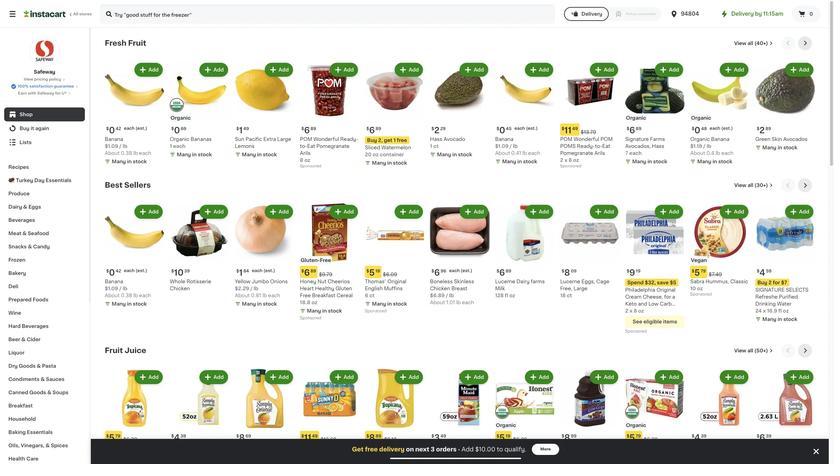 Task type: vqa. For each thing, say whether or not it's contained in the screenshot.
Lansinoh Lanolin Nipple Cream image
no



Task type: describe. For each thing, give the bounding box(es) containing it.
1 horizontal spatial 4
[[695, 434, 701, 443]]

$ 11 49 for $13.79
[[562, 127, 579, 135]]

watermelon
[[382, 146, 411, 150]]

79 for 2nd $5.79 original price: $6.39 element from the right
[[115, 435, 121, 439]]

$ inside "element"
[[302, 435, 304, 439]]

organic down item badge image
[[627, 424, 647, 429]]

organic up the '$ 5 19'
[[496, 424, 517, 429]]

6 inside $6.96 each (estimated) 'element'
[[435, 269, 440, 277]]

$13.79
[[581, 130, 597, 135]]

$11.49 original price: $13.79 element
[[561, 124, 620, 136]]

meat & seafood
[[8, 231, 49, 236]]

punch,
[[430, 452, 447, 457]]

w/
[[464, 452, 471, 457]]

low
[[649, 302, 659, 307]]

2 for buy 2 for $7
[[769, 281, 772, 285]]

69 for 0
[[181, 127, 187, 131]]

45
[[506, 127, 512, 131]]

all
[[73, 12, 78, 16]]

96
[[441, 269, 447, 274]]

juice inside the ocean spray cran- grape juice drink
[[577, 452, 591, 457]]

cereal
[[337, 294, 353, 298]]

8 inside pom wonderful pom poms ready-to-eat pomegranate arils 2 x 8 oz
[[569, 158, 572, 163]]

banana $1.09 / lb about 0.38 lb each for 10
[[105, 280, 151, 298]]

pom for poms
[[561, 137, 573, 142]]

hard beverages
[[8, 324, 49, 329]]

banana $1.09 / lb about 0.38 lb each for 0
[[105, 137, 151, 156]]

0 inside button
[[810, 12, 814, 16]]

sun
[[235, 137, 244, 142]]

48
[[702, 127, 708, 131]]

liquor link
[[4, 347, 85, 360]]

wine link
[[4, 307, 85, 320]]

signature
[[626, 137, 649, 142]]

19 inside $ 5 19 $6.09 thomas' original english muffins 6 ct
[[376, 269, 380, 274]]

organic up 48
[[692, 116, 712, 121]]

sponsored badge image for 10 oz
[[691, 293, 712, 297]]

$ 11 49 for $12.69
[[302, 434, 318, 443]]

honey
[[300, 280, 317, 284]]

$1.09 inside banana $1.09 / lb about 0.41 lb each
[[496, 144, 509, 149]]

signature selects refreshe purified drinking water 24 x 16.9 fl oz
[[756, 288, 809, 314]]

1 horizontal spatial free
[[320, 258, 331, 263]]

minute
[[430, 445, 448, 450]]

real
[[472, 452, 483, 457]]

cheerios
[[328, 280, 350, 284]]

1 vertical spatial essentials
[[27, 431, 53, 436]]

0 vertical spatial dairy
[[8, 205, 22, 210]]

3 pom from the left
[[601, 137, 613, 142]]

sellers
[[124, 182, 151, 189]]

view all (30+)
[[735, 183, 769, 188]]

oz inside pom wonderful ready- to-eat pomegranate arils 8 oz
[[305, 158, 311, 163]]

2 down keto at the right bottom of the page
[[626, 309, 629, 314]]

0 vertical spatial safeway
[[34, 70, 55, 74]]

for inside philadelphia original cream cheese, for a keto and low carb lifestyle
[[665, 295, 672, 300]]

39 inside $ 6 39
[[767, 435, 772, 439]]

get
[[384, 138, 393, 143]]

recipes
[[8, 165, 29, 170]]

all stores link
[[24, 4, 92, 24]]

to
[[497, 447, 503, 453]]

2 for $ 2 29
[[435, 127, 440, 135]]

treatment tracker modal dialog
[[91, 440, 830, 465]]

49 inside "element"
[[312, 435, 318, 439]]

about inside organic banana $1.19 / lb about 0.4 lb each
[[691, 151, 706, 156]]

delivery for delivery
[[582, 12, 603, 16]]

100% inside button
[[18, 85, 28, 88]]

condiments
[[8, 378, 40, 382]]

18
[[561, 294, 566, 298]]

lucerne for 6
[[496, 280, 516, 284]]

2 $ 4 39 from the left
[[692, 434, 707, 443]]

item carousel region containing 5
[[105, 344, 816, 465]]

purified
[[780, 295, 799, 300]]

$ inside the $ 8 69
[[237, 435, 239, 439]]

fresh
[[105, 40, 127, 47]]

each inside banana $1.09 / lb about 0.41 lb each
[[529, 151, 541, 156]]

orange inside sunnyd tangy original orange juice drink
[[300, 452, 318, 457]]

foods
[[33, 298, 48, 303]]

arils inside pom wonderful ready- to-eat pomegranate arils 8 oz
[[300, 151, 311, 156]]

ct inside lucerne eggs, cage free, large 18 ct
[[567, 294, 573, 298]]

$6.96 each (estimated) element
[[430, 266, 490, 278]]

bakery
[[8, 271, 26, 276]]

$ inside $ 0 45 each (est.)
[[497, 127, 500, 131]]

1 inside hass avocado 1 ct
[[430, 144, 433, 149]]

$ 6 89 for lucerne dairy farms milk
[[497, 269, 512, 277]]

11 for sunnyd tangy original orange juice drink
[[304, 434, 312, 443]]

vegan
[[692, 258, 708, 263]]

$ 8 69
[[237, 435, 251, 443]]

each inside $ 6 96 each (est.)
[[450, 269, 460, 273]]

fruit juice
[[105, 347, 146, 355]]

each inside $ 0 48 each (est.)
[[710, 127, 721, 131]]

each inside $ 0 45 each (est.)
[[515, 127, 526, 131]]

$ 0 48 each (est.)
[[692, 127, 734, 135]]

vinegars,
[[21, 444, 44, 449]]

& left the sauces
[[41, 378, 45, 382]]

bakery link
[[4, 267, 85, 280]]

view left "pricing"
[[24, 78, 33, 81]]

avocados
[[784, 137, 808, 142]]

89 up signature
[[636, 127, 642, 131]]

green
[[756, 137, 771, 142]]

eggs,
[[582, 280, 596, 284]]

delivery
[[379, 447, 405, 453]]

container
[[380, 153, 404, 157]]

buy 2, get 1 free
[[367, 138, 407, 143]]

items
[[664, 320, 678, 325]]

milk
[[496, 287, 506, 291]]

1.01
[[447, 300, 455, 305]]

1 $ 4 39 from the left
[[171, 434, 186, 443]]

18.8
[[300, 300, 311, 305]]

organic up $ 0 69
[[171, 116, 191, 121]]

arils inside pom wonderful pom poms ready-to-eat pomegranate arils 2 x 8 oz
[[595, 151, 606, 156]]

0 horizontal spatial breakfast
[[8, 404, 33, 409]]

drink for original
[[334, 452, 347, 457]]

meat & seafood link
[[4, 227, 85, 241]]

cream
[[626, 295, 642, 300]]

8 inside pom wonderful ready- to-eat pomegranate arils 8 oz
[[300, 158, 304, 163]]

$6.39 for 2nd $5.79 original price: $6.39 element from left
[[644, 438, 658, 443]]

soups
[[53, 391, 69, 396]]

household
[[8, 417, 36, 422]]

(est.) inside $ 6 96 each (est.)
[[461, 269, 473, 273]]

5 inside $ 5 19 $6.09 thomas' original english muffins 6 ct
[[370, 269, 375, 277]]

$1.84 each (estimated) element
[[235, 266, 295, 278]]

$6.09
[[383, 273, 398, 277]]

2 horizontal spatial 4
[[760, 269, 766, 277]]

dairy inside lucerne dairy farms milk 128 fl oz
[[517, 280, 530, 284]]

hard beverages link
[[4, 320, 85, 334]]

lucerne eggs, cage free, large 18 ct
[[561, 280, 610, 298]]

19 for 9
[[636, 269, 641, 274]]

view all (50+)
[[735, 349, 769, 354]]

organic banana $1.19 / lb about 0.4 lb each
[[691, 137, 734, 156]]

$11.49 original price: $12.69 element
[[300, 432, 360, 444]]

breast
[[452, 287, 468, 291]]

cider
[[27, 338, 41, 343]]

/ inside banana $1.09 / lb about 0.41 lb each
[[510, 144, 512, 149]]

$0.45 each (estimated) element
[[496, 124, 555, 136]]

(est.) inside $ 0 48 each (est.)
[[722, 127, 734, 131]]

orange inside the tropicana orange original no pulp 100% juice
[[391, 445, 409, 450]]

sunnyd tangy original orange juice drink
[[300, 445, 356, 457]]

oz inside product group
[[639, 309, 645, 314]]

10 inside product group
[[174, 269, 184, 277]]

eat inside pom wonderful ready- to-eat pomegranate arils 8 oz
[[308, 144, 316, 149]]

apple
[[496, 452, 510, 457]]

3 inside product group
[[435, 434, 440, 443]]

more
[[541, 448, 551, 452]]

0.38 for 10
[[121, 294, 132, 298]]

$ inside "$ 9 19"
[[627, 269, 630, 274]]

3 inside the get free delivery on next 3 orders • add $10.00 to qualify.
[[431, 447, 435, 453]]

chicken for whole
[[170, 287, 190, 291]]

banana inside banana $1.09 / lb about 0.41 lb each
[[496, 137, 514, 142]]

maid
[[449, 445, 461, 450]]

89 up lucerne dairy farms milk 128 fl oz
[[506, 269, 512, 274]]

(est.) inside $ 0 45 each (est.)
[[527, 127, 538, 131]]

$ inside $ 5 19 $6.09 thomas' original english muffins 6 ct
[[367, 269, 370, 274]]

item badge image for the honest company apple organic juice drink
[[496, 406, 510, 420]]

94804
[[682, 11, 700, 16]]

organic up signature
[[627, 116, 647, 121]]

see eligible items
[[633, 320, 678, 325]]

pomegranate inside pom wonderful ready- to-eat pomegranate arils 8 oz
[[317, 144, 350, 149]]

instacart logo image
[[24, 10, 66, 18]]

all for 0
[[748, 41, 754, 46]]

earn with safeway for u®
[[18, 92, 67, 95]]

hass inside signature farms avocados, hass 7 each
[[653, 144, 665, 149]]

view for each (est.)
[[735, 183, 747, 188]]

0 horizontal spatial for
[[55, 92, 61, 95]]

•
[[458, 447, 461, 453]]

lucerne for 8
[[561, 280, 581, 284]]

a
[[673, 295, 676, 300]]

original inside sunnyd tangy original orange juice drink
[[337, 445, 356, 450]]

$6.39 for 2nd $5.79 original price: $6.39 element from the right
[[123, 438, 138, 443]]

$ 6 96 each (est.)
[[432, 269, 473, 277]]

(40+)
[[755, 41, 769, 46]]

$ 6 89 up 2, on the top of the page
[[367, 127, 382, 135]]

oz inside sabra hummus, classic 10 oz
[[698, 287, 704, 291]]

cage
[[597, 280, 610, 284]]

original inside $ 5 19 $6.09 thomas' original english muffins 6 ct
[[388, 280, 407, 284]]

1 vertical spatial safeway
[[37, 92, 54, 95]]

0 horizontal spatial buy
[[20, 126, 29, 131]]

each inside yellow jumbo onions $2.29 / lb about 0.81 lb each
[[268, 294, 280, 298]]

product group containing 9
[[626, 204, 685, 336]]

free inside 'item carousel' 'region'
[[397, 138, 407, 143]]

49 left $13.79
[[573, 127, 579, 131]]

79 for 2nd $5.79 original price: $6.39 element from left
[[636, 435, 642, 439]]

0 horizontal spatial $ 5 79
[[106, 434, 121, 443]]

delivery for delivery by 11:15am
[[732, 11, 754, 16]]

$ 6 89 for pom wonderful ready- to-eat pomegranate arils
[[302, 127, 316, 135]]

2 x 8 oz
[[626, 309, 645, 314]]

wonderful for to-
[[574, 137, 600, 142]]

$ 5 79 inside $5.79 original price: $7.49 element
[[692, 269, 707, 277]]

sponsored badge image inside product group
[[626, 330, 647, 334]]

42 for 0
[[116, 127, 121, 131]]

$ 6 89 inside $6.89 original price: $9.79 'element'
[[302, 269, 316, 277]]

🦃 turkey day essentials link
[[4, 174, 85, 187]]

(50+)
[[755, 349, 769, 354]]

heart
[[300, 287, 314, 291]]

$ 8 09
[[562, 269, 577, 277]]

item badge image for organic bananas
[[170, 98, 184, 112]]

again
[[35, 126, 49, 131]]

juice inside minute maid fruit punch, made w/ real fruit juice
[[443, 459, 456, 464]]

household link
[[4, 413, 85, 427]]

42 for 10
[[116, 269, 121, 274]]

89 inside 'element'
[[311, 269, 316, 274]]

company
[[525, 445, 549, 450]]

$1.19
[[691, 144, 703, 149]]

organic bananas 1 each
[[170, 137, 212, 149]]

to- inside pom wonderful pom poms ready-to-eat pomegranate arils 2 x 8 oz
[[596, 144, 603, 149]]

& left soups
[[47, 391, 51, 396]]

all stores
[[73, 12, 92, 16]]

oz inside honey nut cheerios heart healthy gluten free breakfast cereal 18.8 oz
[[312, 300, 318, 305]]

49 inside $ 1 49
[[244, 127, 249, 131]]

sponsored badge image for 6 ct
[[365, 310, 387, 314]]

$ inside $ 6 39
[[758, 435, 760, 439]]

Search field
[[101, 5, 555, 23]]

1 horizontal spatial $ 5 79
[[627, 435, 642, 443]]

$0.42 each (estimated) element for 0
[[105, 124, 164, 136]]

100% inside the tropicana orange original no pulp 100% juice
[[406, 452, 419, 457]]

candy
[[33, 245, 50, 250]]

buy for 6
[[367, 138, 377, 143]]

each inside organic banana $1.19 / lb about 0.4 lb each
[[722, 151, 734, 156]]

$ inside 'element'
[[302, 269, 304, 274]]

6 inside $ 5 19 $6.09 thomas' original english muffins 6 ct
[[365, 294, 369, 298]]

safeway logo image
[[29, 36, 60, 67]]

whole rotisserie chicken
[[170, 280, 211, 291]]

0 horizontal spatial 4
[[174, 434, 180, 443]]

ocean
[[561, 445, 577, 450]]

beer
[[8, 338, 20, 343]]

about inside boneless skinless chicken breast $6.89 / lb about 1.01 lb each
[[430, 300, 445, 305]]

original inside philadelphia original cream cheese, for a keto and low carb lifestyle
[[657, 288, 676, 293]]

1 $5.79 original price: $6.39 element from the left
[[105, 432, 164, 444]]

$1.09 for each (est.)
[[105, 287, 118, 291]]

orders
[[436, 447, 457, 453]]

$ inside $ 0 48 each (est.)
[[692, 127, 695, 131]]

buy for 4
[[758, 281, 768, 285]]

honest
[[506, 445, 524, 450]]

chicken for boneless
[[430, 287, 451, 291]]

x inside signature selects refreshe purified drinking water 24 x 16.9 fl oz
[[764, 309, 767, 314]]



Task type: locate. For each thing, give the bounding box(es) containing it.
sponsored badge image down pom wonderful ready- to-eat pomegranate arils 8 oz
[[300, 165, 321, 169]]

buy down $ 4 59
[[758, 281, 768, 285]]

prepared
[[8, 298, 32, 303]]

0 horizontal spatial $ 4 39
[[171, 434, 186, 443]]

1 vertical spatial $0.42 each (estimated) element
[[105, 266, 164, 278]]

canned
[[8, 391, 28, 396]]

organic inside organic bananas 1 each
[[170, 137, 190, 142]]

avocado
[[444, 137, 466, 142]]

49 up minute
[[441, 435, 447, 439]]

11
[[565, 127, 572, 135], [304, 434, 312, 443]]

2 horizontal spatial buy
[[758, 281, 768, 285]]

0 vertical spatial buy
[[20, 126, 29, 131]]

1 horizontal spatial wonderful
[[574, 137, 600, 142]]

beer & cider
[[8, 338, 41, 343]]

buy it again
[[20, 126, 49, 131]]

0 horizontal spatial pomegranate
[[317, 144, 350, 149]]

2 wonderful from the left
[[574, 137, 600, 142]]

chicken inside boneless skinless chicken breast $6.89 / lb about 1.01 lb each
[[430, 287, 451, 291]]

2 lucerne from the left
[[496, 280, 516, 284]]

2 all from the top
[[748, 183, 754, 188]]

$ inside $ 0 69
[[171, 127, 174, 131]]

beverages link
[[4, 214, 85, 227]]

hard
[[8, 324, 21, 329]]

0 horizontal spatial $6.39
[[123, 438, 138, 443]]

all inside "popup button"
[[748, 349, 754, 354]]

$ 10 39
[[171, 269, 190, 277]]

2 up green
[[760, 127, 766, 135]]

safeway up view pricing policy link
[[34, 70, 55, 74]]

drink inside the honest company apple organic juice drink
[[496, 459, 509, 464]]

all left the (50+)
[[748, 349, 754, 354]]

1 vertical spatial all
[[748, 183, 754, 188]]

and
[[639, 302, 648, 307]]

english
[[365, 287, 383, 291]]

pom for to-
[[300, 137, 313, 142]]

$ inside $ 2 29
[[432, 127, 435, 131]]

x inside pom wonderful pom poms ready-to-eat pomegranate arils 2 x 8 oz
[[565, 158, 568, 163]]

0 horizontal spatial 19
[[376, 269, 380, 274]]

0 vertical spatial for
[[55, 92, 61, 95]]

juice inside the tropicana orange original no pulp 100% juice
[[365, 459, 379, 464]]

2 $5.79 original price: $6.39 element from the left
[[626, 432, 685, 444]]

drink inside the ocean spray cran- grape juice drink
[[592, 452, 605, 457]]

item badge image
[[170, 98, 184, 112], [496, 406, 510, 420]]

on
[[406, 447, 414, 453]]

19 inside the '$ 5 19'
[[506, 435, 511, 439]]

it
[[31, 126, 34, 131]]

19 for 5
[[506, 435, 511, 439]]

$ 4 59
[[758, 269, 772, 277]]

2 for $ 2 89
[[760, 127, 766, 135]]

100% up earn
[[18, 85, 28, 88]]

free up the watermelon
[[397, 138, 407, 143]]

sabra
[[691, 280, 705, 284]]

view left the (50+)
[[735, 349, 747, 354]]

1 vertical spatial pomegranate
[[561, 151, 594, 156]]

0.38 for 0
[[121, 151, 132, 156]]

free inside honey nut cheerios heart healthy gluten free breakfast cereal 18.8 oz
[[300, 294, 311, 298]]

$ 6 89 up pom wonderful ready- to-eat pomegranate arils 8 oz
[[302, 127, 316, 135]]

89 up 2, on the top of the page
[[376, 127, 382, 131]]

pomegranate
[[317, 144, 350, 149], [561, 151, 594, 156]]

add inside the get free delivery on next 3 orders • add $10.00 to qualify.
[[462, 447, 474, 453]]

1 vertical spatial beverages
[[22, 324, 49, 329]]

hass avocado 1 ct
[[430, 137, 466, 149]]

$ inside $ 6 96 each (est.)
[[432, 269, 435, 274]]

$ inside $ 4 59
[[758, 269, 760, 274]]

49 up sun
[[244, 127, 249, 131]]

69 inside $ 0 69
[[181, 127, 187, 131]]

$ 11 49 up "sunnyd" at the left of the page
[[302, 434, 318, 443]]

0 vertical spatial all
[[748, 41, 754, 46]]

sponsored badge image
[[300, 165, 321, 169], [561, 165, 582, 169], [691, 293, 712, 297], [365, 310, 387, 314], [300, 317, 321, 321], [626, 330, 647, 334]]

1 horizontal spatial fl
[[779, 309, 783, 314]]

1 vertical spatial for
[[774, 281, 781, 285]]

0 vertical spatial free
[[397, 138, 407, 143]]

about inside banana $1.09 / lb about 0.41 lb each
[[496, 151, 511, 156]]

drink down cran-
[[592, 452, 605, 457]]

3
[[435, 434, 440, 443], [431, 447, 435, 453]]

49
[[573, 127, 579, 131], [244, 127, 249, 131], [312, 435, 318, 439], [441, 435, 447, 439]]

89 inside $ 2 89
[[766, 127, 772, 131]]

0 horizontal spatial x
[[565, 158, 568, 163]]

delivery inside delivery by 11:15am link
[[732, 11, 754, 16]]

signature farms avocados, hass 7 each
[[626, 137, 666, 156]]

0 horizontal spatial pom
[[300, 137, 313, 142]]

organic down $ 0 69
[[170, 137, 190, 142]]

frozen
[[8, 258, 25, 263]]

2 horizontal spatial 79
[[701, 269, 707, 274]]

juice inside the honest company apple organic juice drink
[[532, 452, 545, 457]]

many
[[763, 146, 777, 150], [177, 153, 191, 157], [437, 153, 452, 157], [242, 153, 256, 157], [112, 160, 126, 164], [698, 160, 712, 164], [503, 160, 517, 164], [633, 160, 647, 164], [372, 161, 386, 166], [112, 302, 126, 307], [242, 302, 256, 307], [372, 302, 386, 307], [307, 309, 321, 314], [763, 317, 777, 322]]

beverages down dairy & eggs
[[8, 218, 35, 223]]

$8.89 original price: $9.19 element
[[365, 432, 425, 444]]

1 $ 0 42 each (est.) from the top
[[106, 127, 147, 135]]

1 vertical spatial dairy
[[517, 280, 530, 284]]

goods for canned
[[29, 391, 46, 396]]

1 horizontal spatial $6.39
[[514, 438, 528, 443]]

0 horizontal spatial 69
[[181, 127, 187, 131]]

orange down "sunnyd" at the left of the page
[[300, 452, 318, 457]]

$ 9 19
[[627, 269, 641, 277]]

$5.79 original price: $6.39 element
[[105, 432, 164, 444], [626, 432, 685, 444]]

$5
[[671, 281, 677, 285]]

100% right pulp on the left bottom of the page
[[406, 452, 419, 457]]

large inside sun pacific extra large lemons
[[277, 137, 291, 142]]

1 vertical spatial $ 0 42 each (est.)
[[106, 269, 147, 277]]

lucerne up free,
[[561, 280, 581, 284]]

2 arils from the left
[[595, 151, 606, 156]]

farms
[[651, 137, 666, 142]]

goods down condiments & sauces
[[29, 391, 46, 396]]

1 arils from the left
[[300, 151, 311, 156]]

& left spices
[[46, 444, 50, 449]]

1 horizontal spatial buy
[[367, 138, 377, 143]]

$ 6 89 up milk on the right
[[497, 269, 512, 277]]

ready- left 2, on the top of the page
[[341, 137, 359, 142]]

19
[[376, 269, 380, 274], [636, 269, 641, 274], [506, 435, 511, 439]]

2 pom from the left
[[561, 137, 573, 142]]

original down "save"
[[657, 288, 676, 293]]

0 vertical spatial large
[[277, 137, 291, 142]]

2 up signature
[[769, 281, 772, 285]]

original inside the tropicana orange original no pulp 100% juice
[[365, 452, 384, 457]]

1 horizontal spatial chicken
[[430, 287, 451, 291]]

$9.19
[[384, 438, 397, 443]]

all
[[748, 41, 754, 46], [748, 183, 754, 188], [748, 349, 754, 354]]

1 horizontal spatial pomegranate
[[561, 151, 594, 156]]

selects
[[787, 288, 809, 293]]

1 wonderful from the left
[[314, 137, 339, 142]]

earn with safeway for u® link
[[18, 91, 71, 96]]

1 chicken from the left
[[170, 287, 190, 291]]

arils
[[300, 151, 311, 156], [595, 151, 606, 156]]

1 down $ 0 69
[[170, 144, 172, 149]]

3 right next on the bottom
[[431, 447, 435, 453]]

original up muffins
[[388, 280, 407, 284]]

$ inside $ 2 89
[[758, 127, 760, 131]]

sponsored badge image down see
[[626, 330, 647, 334]]

1 horizontal spatial lucerne
[[561, 280, 581, 284]]

1 vertical spatial free
[[300, 294, 311, 298]]

oz inside signature selects refreshe purified drinking water 24 x 16.9 fl oz
[[784, 309, 790, 314]]

2 horizontal spatial $6.39
[[644, 438, 658, 443]]

lucerne up milk on the right
[[496, 280, 516, 284]]

10 down sabra
[[691, 287, 697, 291]]

view for 3
[[735, 349, 747, 354]]

1 horizontal spatial 69
[[246, 435, 251, 439]]

item badge image up $ 0 69
[[170, 98, 184, 112]]

breakfast up household
[[8, 404, 33, 409]]

free up $6.89 original price: $9.79 'element'
[[320, 258, 331, 263]]

16.9
[[768, 309, 778, 314]]

89 up green
[[766, 127, 772, 131]]

1 up sun
[[239, 127, 243, 135]]

& left pasta
[[37, 364, 41, 369]]

sponsored badge image down english
[[365, 310, 387, 314]]

spray
[[578, 445, 593, 450]]

$ 3 49
[[432, 434, 447, 443]]

/ inside organic banana $1.19 / lb about 0.4 lb each
[[704, 144, 706, 149]]

main content
[[91, 28, 830, 465]]

for
[[55, 92, 61, 95], [774, 281, 781, 285], [665, 295, 672, 300]]

oz inside pom wonderful pom poms ready-to-eat pomegranate arils 2 x 8 oz
[[574, 158, 580, 163]]

extra
[[264, 137, 276, 142]]

pacific
[[246, 137, 262, 142]]

oz inside sliced watermelon 20 oz container
[[373, 153, 379, 157]]

0 vertical spatial 3
[[435, 434, 440, 443]]

item carousel region
[[105, 36, 816, 173], [105, 179, 816, 339], [105, 344, 816, 465]]

19 inside "$ 9 19"
[[636, 269, 641, 274]]

8 inside product group
[[634, 309, 638, 314]]

0 vertical spatial orange
[[391, 445, 409, 450]]

1 vertical spatial $ 11 49
[[302, 434, 318, 443]]

0 vertical spatial breakfast
[[312, 294, 336, 298]]

5 inside $5.79 original price: $7.49 element
[[695, 269, 701, 277]]

bananas
[[191, 137, 212, 142]]

all left (40+)
[[748, 41, 754, 46]]

$ 6 89 up honey
[[302, 269, 316, 277]]

tropicana
[[365, 445, 389, 450]]

1 vertical spatial item badge image
[[496, 406, 510, 420]]

$ inside $ 8 89
[[367, 435, 370, 439]]

sponsored badge image down sabra
[[691, 293, 712, 297]]

healthy
[[315, 287, 335, 291]]

each inside $ 1 84 each (est.)
[[252, 269, 263, 273]]

49 inside $ 3 49
[[441, 435, 447, 439]]

1 vertical spatial free
[[365, 447, 378, 453]]

2 vertical spatial all
[[748, 349, 754, 354]]

1 right get
[[394, 138, 396, 143]]

fl right 16.9
[[779, 309, 783, 314]]

$ 11 49 inside $11.49 original price: $13.79 element
[[562, 127, 579, 135]]

1 vertical spatial 69
[[246, 435, 251, 439]]

$ 6 89
[[302, 127, 316, 135], [367, 127, 382, 135], [627, 127, 642, 135], [302, 269, 316, 277], [497, 269, 512, 277]]

1 item carousel region from the top
[[105, 36, 816, 173]]

original down the tropicana
[[365, 452, 384, 457]]

2 eat from the left
[[603, 144, 611, 149]]

1 to- from the left
[[300, 144, 308, 149]]

29
[[441, 127, 446, 131]]

sponsored badge image for 8 oz
[[300, 165, 321, 169]]

2 horizontal spatial x
[[764, 309, 767, 314]]

$0.42 each (estimated) element for 10
[[105, 266, 164, 278]]

$ inside $ 1 84 each (est.)
[[237, 269, 239, 274]]

sponsored badge image down 18.8
[[300, 317, 321, 321]]

0 horizontal spatial delivery
[[582, 12, 603, 16]]

2 inside pom wonderful pom poms ready-to-eat pomegranate arils 2 x 8 oz
[[561, 158, 564, 163]]

muffins
[[384, 287, 403, 291]]

sponsored badge image for 2 x 8 oz
[[561, 165, 582, 169]]

for left a
[[665, 295, 672, 300]]

lifestyle
[[626, 309, 647, 314]]

0 horizontal spatial 79
[[115, 435, 121, 439]]

0 horizontal spatial orange
[[300, 452, 318, 457]]

1 horizontal spatial pom
[[561, 137, 573, 142]]

1 horizontal spatial to-
[[596, 144, 603, 149]]

ready- inside pom wonderful pom poms ready-to-eat pomegranate arils 2 x 8 oz
[[577, 144, 596, 149]]

1 horizontal spatial 11
[[565, 127, 572, 135]]

x down poms
[[565, 158, 568, 163]]

get
[[352, 447, 364, 453]]

ct inside $ 5 19 $6.09 thomas' original english muffins 6 ct
[[370, 294, 375, 298]]

$5.19 original price: $6.09 element
[[365, 266, 425, 278]]

fruit
[[128, 40, 146, 47], [105, 347, 123, 355], [462, 445, 473, 450], [430, 459, 442, 464]]

organic up the "$1.19" on the top
[[691, 137, 711, 142]]

1 vertical spatial 0.38
[[121, 294, 132, 298]]

0 vertical spatial 100%
[[18, 85, 28, 88]]

1 pom from the left
[[300, 137, 313, 142]]

1 inside $1.84 each (estimated) 'element'
[[239, 269, 243, 277]]

0 horizontal spatial $5.79 original price: $6.39 element
[[105, 432, 164, 444]]

0.4
[[707, 151, 715, 156]]

0 horizontal spatial eat
[[308, 144, 316, 149]]

shop link
[[4, 108, 85, 122]]

0 vertical spatial beverages
[[8, 218, 35, 223]]

0 vertical spatial 42
[[116, 127, 121, 131]]

item badge image
[[626, 406, 640, 420]]

2 item carousel region from the top
[[105, 179, 816, 339]]

free up 18.8
[[300, 294, 311, 298]]

$ 0 42 each (est.) for 10
[[106, 269, 147, 277]]

5 inside $5.19 original price: $6.39 element
[[500, 435, 505, 443]]

minute maid fruit punch, made w/ real fruit juice
[[430, 445, 483, 464]]

1 vertical spatial orange
[[300, 452, 318, 457]]

day
[[34, 178, 45, 183]]

1 vertical spatial 10
[[691, 287, 697, 291]]

$ inside $ 8 99
[[562, 435, 565, 439]]

for left "$7"
[[774, 281, 781, 285]]

produce
[[8, 192, 30, 196]]

1 left the 84
[[239, 269, 243, 277]]

dairy & eggs
[[8, 205, 41, 210]]

hass down farms
[[653, 144, 665, 149]]

89 inside $ 8 89
[[376, 435, 382, 439]]

view left (40+)
[[735, 41, 747, 46]]

89 down gluten-free
[[311, 269, 316, 274]]

$5.79 original price: $7.49 element
[[691, 266, 751, 278]]

3 all from the top
[[748, 349, 754, 354]]

drink
[[334, 452, 347, 457], [592, 452, 605, 457], [496, 459, 509, 464]]

sponsored badge image down poms
[[561, 165, 582, 169]]

89 up the tropicana
[[376, 435, 382, 439]]

1 lucerne from the left
[[561, 280, 581, 284]]

3 item carousel region from the top
[[105, 344, 816, 465]]

large
[[277, 137, 291, 142], [574, 287, 588, 291]]

0 horizontal spatial $ 11 49
[[302, 434, 318, 443]]

6 inside $6.89 original price: $9.79 'element'
[[304, 269, 310, 277]]

0 horizontal spatial lucerne
[[496, 280, 516, 284]]

eat inside pom wonderful pom poms ready-to-eat pomegranate arils 2 x 8 oz
[[603, 144, 611, 149]]

x down keto at the right bottom of the page
[[630, 309, 633, 314]]

$ 11 49 up poms
[[562, 127, 579, 135]]

& right the meat
[[23, 231, 27, 236]]

farms
[[531, 280, 545, 284]]

11 for pom wonderful pom poms ready-to-eat pomegranate arils
[[565, 127, 572, 135]]

94804 button
[[670, 4, 712, 24]]

for left u®
[[55, 92, 61, 95]]

10 up the whole
[[174, 269, 184, 277]]

1 vertical spatial hass
[[653, 144, 665, 149]]

2 $ 0 42 each (est.) from the top
[[106, 269, 147, 277]]

eligible
[[644, 320, 663, 325]]

$5.19 original price: $6.39 element
[[496, 432, 555, 444]]

1 42 from the top
[[116, 127, 121, 131]]

view pricing policy
[[24, 78, 61, 81]]

liquor
[[8, 351, 24, 356]]

2 banana $1.09 / lb about 0.38 lb each from the top
[[105, 280, 151, 298]]

69 for 8
[[246, 435, 251, 439]]

0 vertical spatial 0.38
[[121, 151, 132, 156]]

0 horizontal spatial hass
[[430, 137, 443, 142]]

main content containing 0
[[91, 28, 830, 465]]

large down eggs,
[[574, 287, 588, 291]]

2 to- from the left
[[596, 144, 603, 149]]

service type group
[[565, 7, 662, 21]]

large right extra on the top of the page
[[277, 137, 291, 142]]

1 0.38 from the top
[[121, 151, 132, 156]]

view for 2
[[735, 41, 747, 46]]

0 horizontal spatial free
[[300, 294, 311, 298]]

spend
[[628, 281, 644, 285]]

1 horizontal spatial orange
[[391, 445, 409, 450]]

organic down honest
[[511, 452, 531, 457]]

banana inside organic banana $1.19 / lb about 0.4 lb each
[[712, 137, 730, 142]]

1 eat from the left
[[308, 144, 316, 149]]

2 0.38 from the top
[[121, 294, 132, 298]]

$0.48 each (estimated) element
[[691, 124, 751, 136]]

0 vertical spatial 10
[[174, 269, 184, 277]]

0 vertical spatial free
[[320, 258, 331, 263]]

& left candy
[[28, 245, 32, 250]]

oils,
[[8, 444, 20, 449]]

89 up pom wonderful ready- to-eat pomegranate arils 8 oz
[[311, 127, 316, 131]]

11 up poms
[[565, 127, 572, 135]]

view inside "popup button"
[[735, 349, 747, 354]]

$ inside $ 3 49
[[432, 435, 435, 439]]

pomegranate inside pom wonderful pom poms ready-to-eat pomegranate arils 2 x 8 oz
[[561, 151, 594, 156]]

$6.89 original price: $9.79 element
[[300, 266, 360, 278]]

sun pacific extra large lemons
[[235, 137, 291, 149]]

product group
[[105, 62, 164, 167], [170, 62, 230, 160], [235, 62, 295, 160], [300, 62, 360, 170], [365, 62, 425, 168], [430, 62, 490, 160], [496, 62, 555, 167], [561, 62, 620, 170], [626, 62, 685, 167], [691, 62, 751, 167], [756, 62, 816, 153], [105, 204, 164, 309], [170, 204, 230, 292], [235, 204, 295, 309], [300, 204, 360, 323], [365, 204, 425, 316], [430, 204, 490, 306], [496, 204, 555, 299], [561, 204, 620, 299], [626, 204, 685, 336], [691, 204, 751, 299], [756, 204, 816, 325], [105, 369, 164, 465], [170, 369, 230, 465], [235, 369, 295, 465], [300, 369, 360, 465], [365, 369, 425, 465], [430, 369, 490, 465], [496, 369, 555, 465], [561, 369, 620, 465], [626, 369, 685, 465], [691, 369, 751, 465], [756, 369, 816, 465]]

2 down poms
[[561, 158, 564, 163]]

1 horizontal spatial arils
[[595, 151, 606, 156]]

health
[[8, 457, 25, 462]]

1 vertical spatial ready-
[[577, 144, 596, 149]]

19 up honest
[[506, 435, 511, 439]]

1 vertical spatial breakfast
[[8, 404, 33, 409]]

2 42 from the top
[[116, 269, 121, 274]]

1 horizontal spatial free
[[397, 138, 407, 143]]

fl inside signature selects refreshe purified drinking water 24 x 16.9 fl oz
[[779, 309, 783, 314]]

baking
[[8, 431, 26, 436]]

2 vertical spatial buy
[[758, 281, 768, 285]]

None search field
[[100, 4, 555, 24]]

0 vertical spatial pomegranate
[[317, 144, 350, 149]]

ready- inside pom wonderful ready- to-eat pomegranate arils 8 oz
[[341, 137, 359, 142]]

drink down apple
[[496, 459, 509, 464]]

ct right the 18
[[567, 294, 573, 298]]

/ inside yellow jumbo onions $2.29 / lb about 0.81 lb each
[[251, 287, 253, 291]]

spend $32, save $5
[[628, 281, 677, 285]]

$6.89
[[430, 294, 445, 298]]

$ 6 89 up signature
[[627, 127, 642, 135]]

11 up "sunnyd" at the left of the page
[[304, 434, 312, 443]]

add
[[149, 67, 159, 72], [214, 67, 224, 72], [279, 67, 289, 72], [344, 67, 354, 72], [409, 67, 419, 72], [474, 67, 484, 72], [539, 67, 550, 72], [604, 67, 615, 72], [670, 67, 680, 72], [735, 67, 745, 72], [800, 67, 810, 72], [149, 210, 159, 215], [214, 210, 224, 215], [279, 210, 289, 215], [344, 210, 354, 215], [409, 210, 419, 215], [474, 210, 484, 215], [539, 210, 550, 215], [604, 210, 615, 215], [670, 210, 680, 215], [735, 210, 745, 215], [800, 210, 810, 215], [149, 375, 159, 380], [214, 375, 224, 380], [279, 375, 289, 380], [344, 375, 354, 380], [409, 375, 419, 380], [474, 375, 484, 380], [539, 375, 550, 380], [604, 375, 615, 380], [670, 375, 680, 380], [735, 375, 745, 380], [800, 375, 810, 380], [462, 447, 474, 453]]

$0.42 each (estimated) element
[[105, 124, 164, 136], [105, 266, 164, 278]]

3 $6.39 from the left
[[644, 438, 658, 443]]

free down $ 8 89
[[365, 447, 378, 453]]

2 $6.39 from the left
[[514, 438, 528, 443]]

sponsored badge image for 18.8 oz
[[300, 317, 321, 321]]

1 $6.39 from the left
[[123, 438, 138, 443]]

breakfast inside honey nut cheerios heart healthy gluten free breakfast cereal 18.8 oz
[[312, 294, 336, 298]]

2 vertical spatial for
[[665, 295, 672, 300]]

1 $0.42 each (estimated) element from the top
[[105, 124, 164, 136]]

by
[[756, 11, 763, 16]]

lucerne inside lucerne dairy farms milk 128 fl oz
[[496, 280, 516, 284]]

classic
[[731, 280, 749, 284]]

1 horizontal spatial $5.79 original price: $6.39 element
[[626, 432, 685, 444]]

chicken inside whole rotisserie chicken
[[170, 287, 190, 291]]

goods up condiments
[[19, 364, 36, 369]]

hass down $ 2 29
[[430, 137, 443, 142]]

1 horizontal spatial ready-
[[577, 144, 596, 149]]

1 horizontal spatial large
[[574, 287, 588, 291]]

$6.39 for $5.19 original price: $6.39 element
[[514, 438, 528, 443]]

oz inside lucerne dairy farms milk 128 fl oz
[[510, 294, 516, 298]]

ct down $ 2 29
[[434, 144, 439, 149]]

79 for $5.79 original price: $7.49 element
[[701, 269, 707, 274]]

0 horizontal spatial fl
[[505, 294, 509, 298]]

39 inside $ 10 39
[[184, 269, 190, 274]]

0 vertical spatial 11
[[565, 127, 572, 135]]

$ inside $ 1 49
[[237, 127, 239, 131]]

thomas'
[[365, 280, 387, 284]]

2 chicken from the left
[[430, 287, 451, 291]]

chicken down the boneless
[[430, 287, 451, 291]]

2 left 29 at the right top
[[435, 127, 440, 135]]

sauces
[[46, 378, 65, 382]]

1 vertical spatial item carousel region
[[105, 179, 816, 339]]

/ inside boneless skinless chicken breast $6.89 / lb about 1.01 lb each
[[446, 294, 448, 298]]

snacks & candy link
[[4, 241, 85, 254]]

128
[[496, 294, 504, 298]]

policy
[[49, 78, 61, 81]]

1 horizontal spatial hass
[[653, 144, 665, 149]]

1 horizontal spatial for
[[665, 295, 672, 300]]

1 banana $1.09 / lb about 0.38 lb each from the top
[[105, 137, 151, 156]]

breakfast down "healthy"
[[312, 294, 336, 298]]

to- inside pom wonderful ready- to-eat pomegranate arils 8 oz
[[300, 144, 308, 149]]

fl inside lucerne dairy farms milk 128 fl oz
[[505, 294, 509, 298]]

juice inside sunnyd tangy original orange juice drink
[[320, 452, 333, 457]]

0 vertical spatial essentials
[[46, 178, 71, 183]]

0 horizontal spatial drink
[[334, 452, 347, 457]]

(est.)
[[136, 127, 147, 131], [722, 127, 734, 131], [527, 127, 538, 131], [136, 269, 147, 273], [461, 269, 473, 273], [264, 269, 275, 273]]

$ 6 89 for signature farms avocados, hass
[[627, 127, 642, 135]]

0 vertical spatial goods
[[19, 364, 36, 369]]

(est.) inside $ 1 84 each (est.)
[[264, 269, 275, 273]]

dairy down produce
[[8, 205, 22, 210]]

beverages up cider
[[22, 324, 49, 329]]

3 up minute
[[435, 434, 440, 443]]

2 horizontal spatial for
[[774, 281, 781, 285]]

2 vertical spatial item carousel region
[[105, 344, 816, 465]]

$ inside the '$ 5 19'
[[497, 435, 500, 439]]

0 vertical spatial $ 11 49
[[562, 127, 579, 135]]

each inside organic bananas 1 each
[[173, 144, 186, 149]]

product group containing 3
[[430, 369, 490, 465]]

2 $0.42 each (estimated) element from the top
[[105, 266, 164, 278]]

1 horizontal spatial 19
[[506, 435, 511, 439]]

$ 0 42 each (est.) for 0
[[106, 127, 147, 135]]

1 vertical spatial 42
[[116, 269, 121, 274]]

beverages
[[8, 218, 35, 223], [22, 324, 49, 329]]

& inside "link"
[[37, 364, 41, 369]]

original right tangy
[[337, 445, 356, 450]]

pom inside pom wonderful ready- to-eat pomegranate arils 8 oz
[[300, 137, 313, 142]]

boneless skinless chicken breast $6.89 / lb about 1.01 lb each
[[430, 280, 475, 305]]

lucerne inside lucerne eggs, cage free, large 18 ct
[[561, 280, 581, 284]]

each inside signature farms avocados, hass 7 each
[[630, 151, 642, 156]]

ready- down $13.79
[[577, 144, 596, 149]]

0 horizontal spatial 10
[[174, 269, 184, 277]]

essentials right day
[[46, 178, 71, 183]]

product group containing 10
[[170, 204, 230, 292]]

0 horizontal spatial chicken
[[170, 287, 190, 291]]

1 horizontal spatial 79
[[636, 435, 642, 439]]

& right beer at the left bottom of the page
[[21, 338, 26, 343]]

wonderful for pomegranate
[[314, 137, 339, 142]]

49 up "sunnyd" at the left of the page
[[312, 435, 318, 439]]

1 horizontal spatial drink
[[496, 459, 509, 464]]

0 vertical spatial ready-
[[341, 137, 359, 142]]

wonderful inside pom wonderful pom poms ready-to-eat pomegranate arils 2 x 8 oz
[[574, 137, 600, 142]]

1 all from the top
[[748, 41, 754, 46]]

goods for dry
[[19, 364, 36, 369]]

fl right 128
[[505, 294, 509, 298]]

1 horizontal spatial dairy
[[517, 280, 530, 284]]

eggs
[[28, 205, 41, 210]]

all for 5
[[748, 183, 754, 188]]

11 inside "element"
[[304, 434, 312, 443]]

refreshe
[[756, 295, 778, 300]]

& left eggs
[[23, 205, 27, 210]]

19 right 9 on the right bottom of page
[[636, 269, 641, 274]]

drink for cran-
[[592, 452, 605, 457]]

1 down $ 2 29
[[430, 144, 433, 149]]

organic inside the honest company apple organic juice drink
[[511, 452, 531, 457]]

19 up thomas'
[[376, 269, 380, 274]]

the honest company apple organic juice drink
[[496, 445, 549, 464]]

$1.09 for 1
[[105, 144, 118, 149]]

0 horizontal spatial arils
[[300, 151, 311, 156]]

0 vertical spatial banana $1.09 / lb about 0.38 lb each
[[105, 137, 151, 156]]

1 vertical spatial buy
[[367, 138, 377, 143]]

hass inside hass avocado 1 ct
[[430, 137, 443, 142]]

about inside yellow jumbo onions $2.29 / lb about 0.81 lb each
[[235, 294, 250, 298]]

x right the 24 at the right bottom
[[764, 309, 767, 314]]



